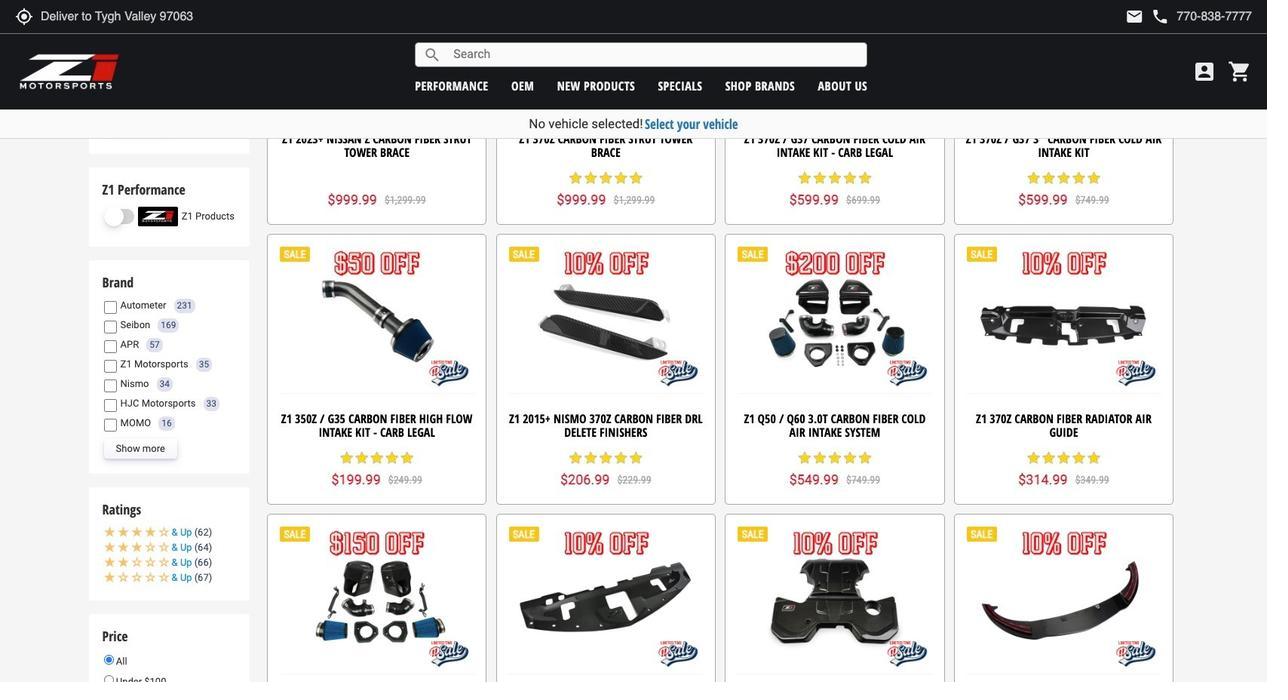Task type: vqa. For each thing, say whether or not it's contained in the screenshot.
bottommost show
no



Task type: describe. For each thing, give the bounding box(es) containing it.
nissan r35 gtr gt-r awd twin turbo 2009 2010 2011 2012 2013 2014 2015 2016 2017 2018 2019 2020 vr38dett z1 motorsports image
[[120, 0, 181, 11]]

Search search field
[[442, 43, 867, 66]]

z1 motorsports logo image
[[19, 53, 120, 91]]



Task type: locate. For each thing, give the bounding box(es) containing it.
nissan 370z z34 2009 2010 2011 2012 2013 2014 2015 2016 2017 2018 2019 3.7l vq37vhr vhr nismo z1 motorsports image
[[120, 14, 181, 34]]

None checkbox
[[104, 0, 117, 9], [104, 43, 117, 56], [104, 66, 117, 79], [104, 360, 117, 373], [104, 380, 117, 392], [104, 399, 117, 412], [104, 0, 117, 9], [104, 43, 117, 56], [104, 66, 117, 79], [104, 360, 117, 373], [104, 380, 117, 392], [104, 399, 117, 412]]

None radio
[[104, 655, 114, 665]]

None checkbox
[[104, 19, 117, 32], [104, 301, 117, 314], [104, 321, 117, 334], [104, 340, 117, 353], [104, 419, 117, 432], [104, 19, 117, 32], [104, 301, 117, 314], [104, 321, 117, 334], [104, 340, 117, 353], [104, 419, 117, 432]]

None radio
[[104, 676, 114, 682]]



